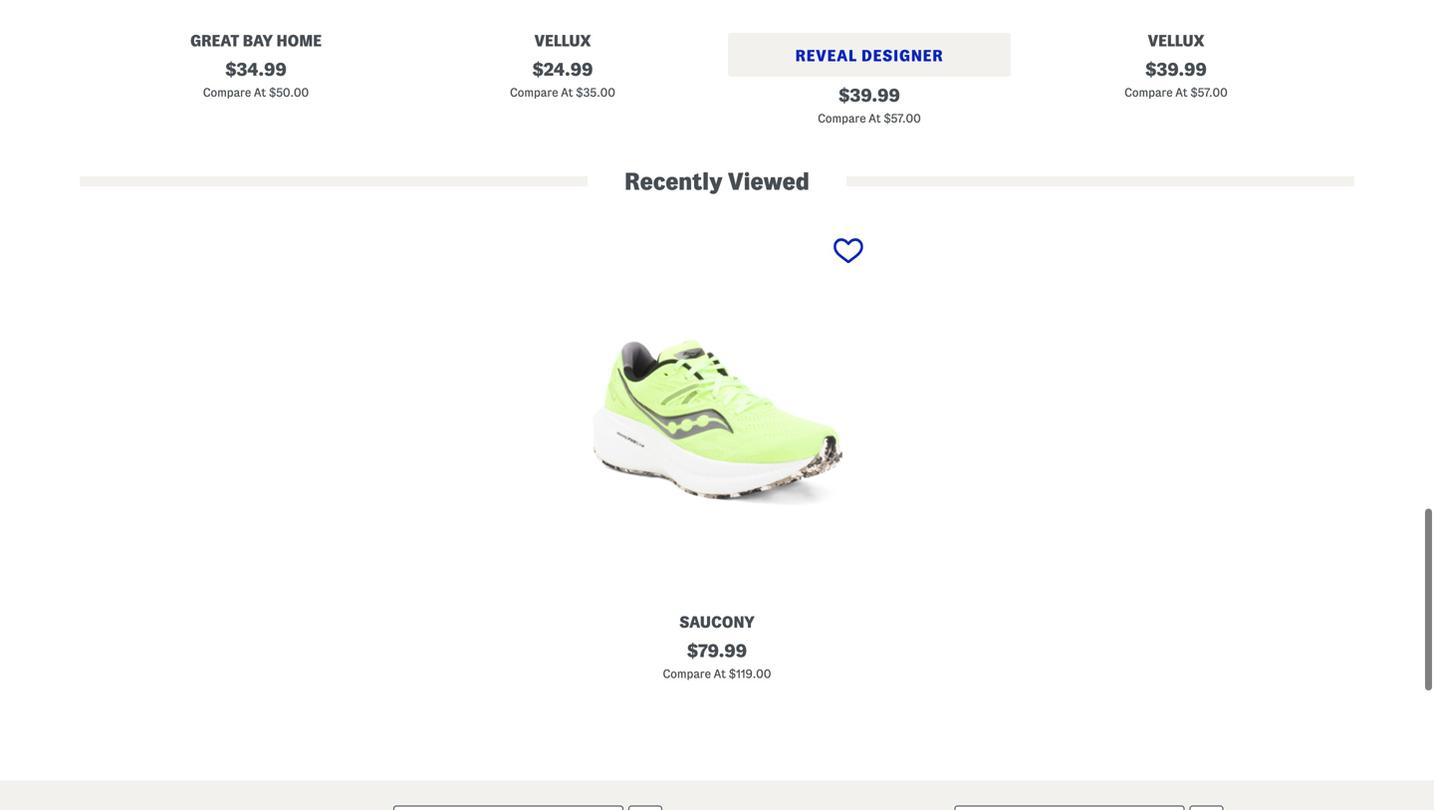 Task type: describe. For each thing, give the bounding box(es) containing it.
great bay home
[[190, 32, 322, 49]]

at inside 34.99 compare at 50.00
[[254, 86, 266, 99]]

reveal
[[796, 47, 858, 64]]

50.00
[[276, 86, 309, 99]]

0 vertical spatial 39.99
[[1157, 60, 1208, 79]]

recently
[[625, 168, 723, 194]]

34.99
[[237, 60, 287, 79]]

recently viewed
[[625, 168, 810, 194]]

1 vertical spatial 57.00
[[892, 112, 922, 125]]

vellux for 24.99
[[535, 32, 591, 49]]

viewed
[[728, 168, 810, 194]]

reveal designer
[[796, 47, 944, 64]]

compare inside 79.99 compare at 119.00
[[663, 668, 711, 680]]

79.99 compare at 119.00
[[663, 641, 772, 680]]

saucony
[[680, 613, 755, 631]]

Sign Up To Join Our Mailing List email field
[[955, 806, 1185, 810]]

men's triumph 20 cushioned running sneakers image
[[569, 233, 866, 604]]



Task type: vqa. For each thing, say whether or not it's contained in the screenshot.
$20.00 inside $24.99 $20.00 Compare At              $40
no



Task type: locate. For each thing, give the bounding box(es) containing it.
0 horizontal spatial vellux
[[535, 32, 591, 49]]

at
[[254, 86, 266, 99], [561, 86, 573, 99], [1176, 86, 1188, 99], [869, 112, 881, 125], [714, 668, 726, 680]]

at inside 79.99 compare at 119.00
[[714, 668, 726, 680]]

0 vertical spatial 57.00
[[1198, 86, 1229, 99]]

2 vellux from the left
[[1149, 32, 1205, 49]]

1 vertical spatial 39.99
[[850, 86, 901, 105]]

1 horizontal spatial 57.00
[[1198, 86, 1229, 99]]

Find A Store Near You text field
[[394, 806, 624, 810]]

79.99
[[699, 641, 748, 661]]

57.00
[[1198, 86, 1229, 99], [892, 112, 922, 125]]

bay
[[243, 32, 273, 49]]

home
[[277, 32, 322, 49]]

39.99
[[1157, 60, 1208, 79], [850, 86, 901, 105]]

at inside 24.99 compare at 35.00
[[561, 86, 573, 99]]

designer
[[862, 47, 944, 64]]

0 horizontal spatial 39.99 compare at 57.00
[[818, 86, 922, 125]]

compare
[[203, 86, 251, 99], [510, 86, 559, 99], [1125, 86, 1173, 99], [818, 112, 867, 125], [663, 668, 711, 680]]

compare inside 24.99 compare at 35.00
[[510, 86, 559, 99]]

compare inside 34.99 compare at 50.00
[[203, 86, 251, 99]]

35.00
[[584, 86, 616, 99]]

1 horizontal spatial vellux
[[1149, 32, 1205, 49]]

0 horizontal spatial 39.99
[[850, 86, 901, 105]]

vellux for 39.99
[[1149, 32, 1205, 49]]

39.99 compare at 57.00
[[1125, 60, 1229, 99], [818, 86, 922, 125]]

24.99
[[544, 60, 593, 79]]

34.99 compare at 50.00
[[203, 60, 309, 99]]

vellux
[[535, 32, 591, 49], [1149, 32, 1205, 49]]

1 vellux from the left
[[535, 32, 591, 49]]

119.00
[[737, 668, 772, 680]]

0 horizontal spatial 57.00
[[892, 112, 922, 125]]

24.99 compare at 35.00
[[510, 60, 616, 99]]

great
[[190, 32, 239, 49]]

click or press b to reveal designer element
[[728, 33, 1011, 77]]

1 horizontal spatial 39.99
[[1157, 60, 1208, 79]]

1 horizontal spatial 39.99 compare at 57.00
[[1125, 60, 1229, 99]]

None submit
[[629, 806, 663, 810], [1190, 806, 1224, 810], [629, 806, 663, 810], [1190, 806, 1224, 810]]



